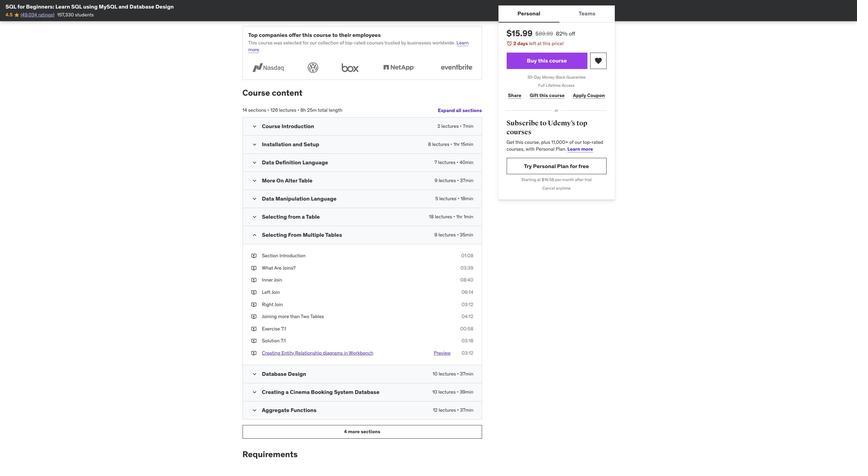 Task type: vqa. For each thing, say whether or not it's contained in the screenshot.
Learn related to Subscribe to Udemy's top courses
yes



Task type: locate. For each thing, give the bounding box(es) containing it.
2 vertical spatial for
[[570, 163, 577, 170]]

courses down employees
[[367, 40, 383, 46]]

40min
[[460, 159, 473, 166]]

$16.58
[[542, 177, 554, 183]]

sections for expand all sections
[[462, 107, 482, 114]]

right
[[262, 302, 273, 308]]

1 vertical spatial to
[[540, 119, 547, 128]]

1 vertical spatial join
[[271, 289, 280, 296]]

6 small image from the top
[[251, 371, 258, 378]]

of down their
[[340, 40, 344, 46]]

2 selecting from the top
[[262, 232, 287, 239]]

• left 126
[[267, 107, 269, 113]]

xsmall image left section
[[251, 253, 256, 260]]

small image for course introduction
[[251, 123, 258, 130]]

2 vertical spatial 37min
[[460, 407, 473, 413]]

0 vertical spatial 10
[[433, 371, 438, 377]]

9 lectures • 35min
[[434, 232, 473, 238]]

table right alter on the left of page
[[299, 177, 313, 184]]

lectures down 10 lectures • 37min at bottom right
[[438, 389, 456, 395]]

lectures for course introduction
[[441, 123, 459, 129]]

lectures for creating a cinema booking system database
[[438, 389, 456, 395]]

18
[[429, 214, 434, 220]]

a left cinema
[[286, 389, 289, 396]]

4 more sections
[[344, 429, 380, 435]]

0 vertical spatial 2
[[513, 40, 516, 47]]

1 data from the top
[[262, 159, 274, 166]]

table
[[299, 177, 313, 184], [306, 214, 320, 220]]

our right "11,000+"
[[575, 139, 582, 146]]

money-
[[542, 74, 556, 80]]

• for data definition language
[[457, 159, 458, 166]]

1 vertical spatial courses
[[507, 128, 532, 136]]

join right right on the left of the page
[[274, 302, 283, 308]]

xsmall image
[[251, 253, 256, 260], [251, 289, 256, 296], [251, 314, 256, 321], [251, 350, 256, 357]]

• up 10 lectures • 39min
[[457, 371, 459, 377]]

1 creating from the top
[[262, 350, 280, 356]]

0 horizontal spatial sql
[[5, 3, 16, 10]]

personal up $15.99
[[518, 10, 540, 17]]

1 vertical spatial personal
[[536, 146, 555, 152]]

7.1 for solution 7.1
[[281, 338, 286, 344]]

coupon
[[587, 92, 605, 98]]

8 lectures • 1hr 15min
[[428, 141, 473, 148]]

try personal plan for free
[[524, 163, 589, 170]]

lectures
[[279, 107, 296, 113], [441, 123, 459, 129], [432, 141, 449, 148], [438, 159, 455, 166], [439, 178, 456, 184], [439, 196, 457, 202], [435, 214, 452, 220], [439, 232, 456, 238], [439, 371, 456, 377], [438, 389, 456, 395], [439, 407, 456, 413]]

personal inside try personal plan for free link
[[533, 163, 556, 170]]

0 horizontal spatial learn more link
[[248, 40, 469, 53]]

course up collection at the left
[[313, 31, 331, 38]]

2 vertical spatial learn
[[567, 146, 580, 152]]

top companies offer this course to their employees
[[248, 31, 381, 38]]

7.1 right solution
[[281, 338, 286, 344]]

more
[[248, 46, 259, 53], [581, 146, 593, 152], [278, 314, 289, 320], [348, 429, 360, 435]]

sections inside dropdown button
[[462, 107, 482, 114]]

xsmall image left solution
[[251, 338, 256, 345]]

1 horizontal spatial a
[[302, 214, 305, 220]]

• down 10 lectures • 39min
[[457, 407, 459, 413]]

personal down plus
[[536, 146, 555, 152]]

xsmall image
[[251, 265, 256, 272], [251, 277, 256, 284], [251, 302, 256, 308], [251, 326, 256, 333], [251, 338, 256, 345]]

0 horizontal spatial 2
[[438, 123, 440, 129]]

1 vertical spatial 9
[[434, 232, 437, 238]]

preview
[[434, 350, 451, 356]]

more
[[262, 177, 275, 184]]

• left the 35min
[[457, 232, 459, 238]]

37min for more on alter table
[[460, 178, 473, 184]]

2 small image from the top
[[251, 141, 258, 148]]

1 vertical spatial data
[[262, 195, 274, 202]]

4 small image from the top
[[251, 214, 258, 221]]

to left their
[[332, 31, 338, 38]]

learn more link for subscribe to udemy's top courses
[[567, 146, 593, 152]]

xsmall image left left
[[251, 289, 256, 296]]

guarantee
[[566, 74, 586, 80]]

sections inside 'button'
[[361, 429, 380, 435]]

1 horizontal spatial to
[[540, 119, 547, 128]]

database right system at the left of the page
[[355, 389, 379, 396]]

this for buy
[[538, 57, 548, 64]]

1 vertical spatial design
[[288, 371, 306, 378]]

1 37min from the top
[[460, 178, 473, 184]]

personal up $16.58
[[533, 163, 556, 170]]

alarm image
[[507, 41, 512, 46]]

lifetime
[[546, 83, 561, 88]]

from
[[288, 232, 302, 239]]

top- down their
[[345, 40, 354, 46]]

7.1 right exercise
[[281, 326, 286, 332]]

1 selecting from the top
[[262, 214, 287, 220]]

1hr left the '1min'
[[456, 214, 462, 220]]

selecting for selecting from a table
[[262, 214, 287, 220]]

• for selecting from a table
[[453, 214, 455, 220]]

1 vertical spatial our
[[575, 139, 582, 146]]

2 vertical spatial database
[[355, 389, 379, 396]]

10 up "12"
[[432, 389, 437, 395]]

more on alter table
[[262, 177, 313, 184]]

0 vertical spatial a
[[302, 214, 305, 220]]

sql for beginners: learn sql using mysql and database design
[[5, 3, 174, 10]]

1 vertical spatial at
[[537, 177, 541, 183]]

0 vertical spatial top-
[[345, 40, 354, 46]]

language for data manipulation language
[[311, 195, 337, 202]]

0 vertical spatial 03:12
[[462, 302, 473, 308]]

• for more on alter table
[[457, 178, 459, 184]]

0 vertical spatial learn more
[[248, 40, 469, 53]]

sections
[[248, 107, 266, 113], [462, 107, 482, 114], [361, 429, 380, 435]]

1 horizontal spatial for
[[303, 40, 309, 46]]

or
[[555, 108, 558, 113]]

plus
[[541, 139, 550, 146]]

• up 5 lectures • 18min
[[457, 178, 459, 184]]

tables right the multiple
[[325, 232, 342, 239]]

• left 15min
[[451, 141, 452, 148]]

lectures for more on alter table
[[439, 178, 456, 184]]

2 horizontal spatial database
[[355, 389, 379, 396]]

language right 'manipulation'
[[311, 195, 337, 202]]

2 horizontal spatial for
[[570, 163, 577, 170]]

of
[[340, 40, 344, 46], [569, 139, 574, 146]]

and
[[118, 3, 128, 10], [293, 141, 302, 148]]

2 xsmall image from the top
[[251, 277, 256, 284]]

0 vertical spatial introduction
[[282, 123, 314, 130]]

xsmall image left exercise
[[251, 326, 256, 333]]

learn for top companies offer this course to their employees
[[457, 40, 469, 46]]

0 vertical spatial selecting
[[262, 214, 287, 220]]

what
[[262, 265, 273, 271]]

9 for more on alter table
[[435, 178, 438, 184]]

10
[[433, 371, 438, 377], [432, 389, 437, 395]]

of right "11,000+"
[[569, 139, 574, 146]]

exercise 7.1
[[262, 326, 286, 332]]

learn more link for top companies offer this course to their employees
[[248, 40, 469, 53]]

2 horizontal spatial sections
[[462, 107, 482, 114]]

lectures right '18'
[[435, 214, 452, 220]]

0 vertical spatial data
[[262, 159, 274, 166]]

2 03:12 from the top
[[462, 350, 473, 356]]

5 small image from the top
[[251, 232, 258, 239]]

• for aggregate functions
[[457, 407, 459, 413]]

1 horizontal spatial learn more
[[567, 146, 593, 152]]

personal button
[[498, 5, 560, 22]]

xsmall image for solution 7.1
[[251, 338, 256, 345]]

personal inside button
[[518, 10, 540, 17]]

to left the udemy's
[[540, 119, 547, 128]]

0 vertical spatial table
[[299, 177, 313, 184]]

1 xsmall image from the top
[[251, 265, 256, 272]]

0 vertical spatial join
[[274, 277, 282, 283]]

1 vertical spatial a
[[286, 389, 289, 396]]

0 vertical spatial learn
[[55, 3, 70, 10]]

2 lectures • 7min
[[438, 123, 473, 129]]

1 small image from the top
[[251, 123, 258, 130]]

courses,
[[507, 146, 524, 152]]

1 vertical spatial 10
[[432, 389, 437, 395]]

join right left
[[271, 289, 280, 296]]

1 horizontal spatial rated
[[592, 139, 603, 146]]

1 vertical spatial top-
[[583, 139, 592, 146]]

learn right plan.
[[567, 146, 580, 152]]

creating inside button
[[262, 350, 280, 356]]

1 vertical spatial 7.1
[[281, 338, 286, 344]]

our down top companies offer this course to their employees
[[310, 40, 317, 46]]

3 small image from the top
[[251, 389, 258, 396]]

learn more link up 'free'
[[567, 146, 593, 152]]

table up the multiple
[[306, 214, 320, 220]]

this right gift
[[539, 92, 548, 98]]

sections right 4
[[361, 429, 380, 435]]

small image
[[251, 123, 258, 130], [251, 141, 258, 148], [251, 178, 258, 184], [251, 214, 258, 221], [251, 232, 258, 239], [251, 371, 258, 378]]

0 vertical spatial design
[[155, 3, 174, 10]]

database
[[129, 3, 154, 10], [262, 371, 287, 378], [355, 389, 379, 396]]

price!
[[552, 40, 564, 47]]

small image for data definition language
[[251, 159, 258, 166]]

courses down "subscribe" on the right of the page
[[507, 128, 532, 136]]

9 down 7
[[435, 178, 438, 184]]

7min
[[463, 123, 473, 129]]

7.1 for exercise 7.1
[[281, 326, 286, 332]]

more right 4
[[348, 429, 360, 435]]

course for course introduction
[[262, 123, 280, 130]]

plan
[[557, 163, 569, 170]]

2 vertical spatial join
[[274, 302, 283, 308]]

30-
[[527, 74, 534, 80]]

at left $16.58
[[537, 177, 541, 183]]

03:18
[[462, 338, 473, 344]]

box image
[[339, 61, 361, 74]]

3 37min from the top
[[460, 407, 473, 413]]

2 right alarm icon
[[513, 40, 516, 47]]

1 horizontal spatial our
[[575, 139, 582, 146]]

installation
[[262, 141, 291, 148]]

2 xsmall image from the top
[[251, 289, 256, 296]]

small image
[[251, 159, 258, 166], [251, 196, 258, 203], [251, 389, 258, 396], [251, 407, 258, 414]]

8
[[428, 141, 431, 148]]

join for left join
[[271, 289, 280, 296]]

lectures for selecting from multiple tables
[[439, 232, 456, 238]]

expand all sections button
[[438, 104, 482, 117]]

0 horizontal spatial rated
[[354, 40, 366, 46]]

course down 126
[[262, 123, 280, 130]]

small image for data manipulation language
[[251, 196, 258, 203]]

learn more for top companies offer this course to their employees
[[248, 40, 469, 53]]

lectures right 5
[[439, 196, 457, 202]]

xsmall image left entity
[[251, 350, 256, 357]]

1hr for installation and setup
[[453, 141, 460, 148]]

introduction down 14 sections • 126 lectures • 8h 25m total length
[[282, 123, 314, 130]]

join
[[274, 277, 282, 283], [271, 289, 280, 296], [274, 302, 283, 308]]

tables
[[325, 232, 342, 239], [310, 314, 324, 320]]

0 vertical spatial 7.1
[[281, 326, 286, 332]]

1hr
[[453, 141, 460, 148], [456, 214, 462, 220]]

learn
[[55, 3, 70, 10], [457, 40, 469, 46], [567, 146, 580, 152]]

0 vertical spatial tables
[[325, 232, 342, 239]]

learn more link down employees
[[248, 40, 469, 53]]

and left the setup
[[293, 141, 302, 148]]

section
[[262, 253, 278, 259]]

lectures for data definition language
[[438, 159, 455, 166]]

0 vertical spatial and
[[118, 3, 128, 10]]

1 vertical spatial for
[[303, 40, 309, 46]]

gift
[[530, 92, 538, 98]]

0 horizontal spatial database
[[129, 3, 154, 10]]

0 vertical spatial 1hr
[[453, 141, 460, 148]]

2 data from the top
[[262, 195, 274, 202]]

• for database design
[[457, 371, 459, 377]]

get
[[507, 139, 514, 146]]

sql up 4.5
[[5, 3, 16, 10]]

database down entity
[[262, 371, 287, 378]]

5 xsmall image from the top
[[251, 338, 256, 345]]

1 horizontal spatial sections
[[361, 429, 380, 435]]

sql up 157,330 students
[[71, 3, 82, 10]]

course for course content
[[242, 88, 270, 98]]

tables right two in the left bottom of the page
[[310, 314, 324, 320]]

0 horizontal spatial of
[[340, 40, 344, 46]]

3 xsmall image from the top
[[251, 302, 256, 308]]

0 horizontal spatial our
[[310, 40, 317, 46]]

more left than
[[278, 314, 289, 320]]

this for get
[[515, 139, 523, 146]]

3 xsmall image from the top
[[251, 314, 256, 321]]

1 vertical spatial table
[[306, 214, 320, 220]]

sql
[[5, 3, 16, 10], [71, 3, 82, 10]]

1 horizontal spatial learn more link
[[567, 146, 593, 152]]

xsmall image for exercise 7.1
[[251, 326, 256, 333]]

0 vertical spatial to
[[332, 31, 338, 38]]

0 horizontal spatial learn more
[[248, 40, 469, 53]]

03:12 down 03:18
[[462, 350, 473, 356]]

0 vertical spatial 9
[[435, 178, 438, 184]]

learn up 157,330
[[55, 3, 70, 10]]

lectures down 7 lectures • 40min on the right of page
[[439, 178, 456, 184]]

0 vertical spatial course
[[242, 88, 270, 98]]

0 horizontal spatial design
[[155, 3, 174, 10]]

9 lectures • 37min
[[435, 178, 473, 184]]

• left 18min
[[458, 196, 460, 202]]

language for data definition language
[[302, 159, 328, 166]]

course up back
[[549, 57, 567, 64]]

0 vertical spatial of
[[340, 40, 344, 46]]

2 for 2 lectures • 7min
[[438, 123, 440, 129]]

at inside 'starting at $16.58 per month after trial cancel anytime'
[[537, 177, 541, 183]]

xsmall image left 'inner'
[[251, 277, 256, 284]]

1 xsmall image from the top
[[251, 253, 256, 260]]

1 horizontal spatial design
[[288, 371, 306, 378]]

1 vertical spatial learn more
[[567, 146, 593, 152]]

4 small image from the top
[[251, 407, 258, 414]]

1 horizontal spatial learn
[[457, 40, 469, 46]]

1 vertical spatial language
[[311, 195, 337, 202]]

1 vertical spatial 1hr
[[456, 214, 462, 220]]

top- down top
[[583, 139, 592, 146]]

collection
[[318, 40, 339, 46]]

creating down solution
[[262, 350, 280, 356]]

this inside button
[[538, 57, 548, 64]]

2 37min from the top
[[460, 371, 473, 377]]

introduction
[[282, 123, 314, 130], [279, 253, 306, 259]]

setup
[[304, 141, 319, 148]]

more up 'free'
[[581, 146, 593, 152]]

8h 25m
[[300, 107, 317, 113]]

course up 14 on the left top of page
[[242, 88, 270, 98]]

• left 7min
[[460, 123, 462, 129]]

this course was selected for our collection of top-rated courses trusted by businesses worldwide.
[[248, 40, 455, 46]]

database right mysql
[[129, 3, 154, 10]]

small image for creating a cinema booking system database
[[251, 389, 258, 396]]

1 horizontal spatial courses
[[507, 128, 532, 136]]

gift this course
[[530, 92, 565, 98]]

small image for selecting from multiple tables
[[251, 232, 258, 239]]

a
[[302, 214, 305, 220], [286, 389, 289, 396]]

0 vertical spatial personal
[[518, 10, 540, 17]]

introduction for course introduction
[[282, 123, 314, 130]]

10 lectures • 39min
[[432, 389, 473, 395]]

0 vertical spatial for
[[17, 3, 25, 10]]

exercise
[[262, 326, 280, 332]]

2 horizontal spatial learn
[[567, 146, 580, 152]]

1 vertical spatial database
[[262, 371, 287, 378]]

left
[[262, 289, 270, 296]]

0 horizontal spatial courses
[[367, 40, 383, 46]]

00:58
[[460, 326, 473, 332]]

for up (49,034
[[17, 3, 25, 10]]

7.1
[[281, 326, 286, 332], [281, 338, 286, 344]]

1hr left 15min
[[453, 141, 460, 148]]

03:12 up 04:12
[[462, 302, 473, 308]]

0 vertical spatial our
[[310, 40, 317, 46]]

2 days left at this price!
[[513, 40, 564, 47]]

1 vertical spatial rated
[[592, 139, 603, 146]]

try
[[524, 163, 532, 170]]

more down this
[[248, 46, 259, 53]]

creating entity relationship diagrams in workbench button
[[262, 350, 373, 357]]

0 horizontal spatial top-
[[345, 40, 354, 46]]

mysql
[[99, 3, 117, 10]]

1 vertical spatial course
[[262, 123, 280, 130]]

eventbrite image
[[437, 61, 476, 74]]

design
[[155, 3, 174, 10], [288, 371, 306, 378]]

1 vertical spatial and
[[293, 141, 302, 148]]

0 vertical spatial database
[[129, 3, 154, 10]]

course down companies
[[258, 40, 273, 46]]

9 down 18 lectures • 1hr 1min
[[434, 232, 437, 238]]

10 for database design
[[433, 371, 438, 377]]

tab list
[[498, 5, 615, 23]]

1 horizontal spatial top-
[[583, 139, 592, 146]]

workbench
[[349, 350, 373, 356]]

1 vertical spatial learn more link
[[567, 146, 593, 152]]

2 creating from the top
[[262, 389, 284, 396]]

10 for creating a cinema booking system database
[[432, 389, 437, 395]]

course,
[[525, 139, 540, 146]]

1 vertical spatial creating
[[262, 389, 284, 396]]

1min
[[464, 214, 473, 220]]

37min
[[460, 178, 473, 184], [460, 371, 473, 377], [460, 407, 473, 413]]

lectures right "12"
[[439, 407, 456, 413]]

this up the courses,
[[515, 139, 523, 146]]

section introduction
[[262, 253, 306, 259]]

lectures up 10 lectures • 39min
[[439, 371, 456, 377]]

1 horizontal spatial 2
[[513, 40, 516, 47]]

personal
[[518, 10, 540, 17], [536, 146, 555, 152], [533, 163, 556, 170]]

introduction up joins?
[[279, 253, 306, 259]]

1 horizontal spatial tables
[[325, 232, 342, 239]]

data for data definition language
[[262, 159, 274, 166]]

table for more on alter table
[[299, 177, 313, 184]]

sections right all
[[462, 107, 482, 114]]

solution 7.1
[[262, 338, 286, 344]]

starting
[[521, 177, 536, 183]]

1 vertical spatial learn
[[457, 40, 469, 46]]

learn more up 'free'
[[567, 146, 593, 152]]

2 small image from the top
[[251, 196, 258, 203]]

1 small image from the top
[[251, 159, 258, 166]]

days
[[517, 40, 528, 47]]

xsmall image left what
[[251, 265, 256, 272]]

database design
[[262, 371, 306, 378]]

1 vertical spatial selecting
[[262, 232, 287, 239]]

using
[[83, 3, 98, 10]]

xsmall image left joining
[[251, 314, 256, 321]]

xsmall image for section introduction
[[251, 253, 256, 260]]

creating for creating a cinema booking system database
[[262, 389, 284, 396]]

sections right 14 on the left top of page
[[248, 107, 266, 113]]

data
[[262, 159, 274, 166], [262, 195, 274, 202]]

data down more on the top left of page
[[262, 195, 274, 202]]

• left the '1min'
[[453, 214, 455, 220]]

37min down 40min
[[460, 178, 473, 184]]

1 vertical spatial introduction
[[279, 253, 306, 259]]

35min
[[460, 232, 473, 238]]

netapp image
[[379, 61, 419, 74]]

• left 40min
[[457, 159, 458, 166]]

subscribe
[[507, 119, 539, 128]]

lectures for selecting from a table
[[435, 214, 452, 220]]

2 vertical spatial personal
[[533, 163, 556, 170]]

37min up the "39min"
[[460, 371, 473, 377]]

82%
[[556, 30, 568, 37]]

10 down preview
[[433, 371, 438, 377]]

selecting from multiple tables
[[262, 232, 342, 239]]

0 vertical spatial learn more link
[[248, 40, 469, 53]]

4 xsmall image from the top
[[251, 326, 256, 333]]

at right left
[[537, 40, 542, 47]]

3 small image from the top
[[251, 178, 258, 184]]

30-day money-back guarantee full lifetime access
[[527, 74, 586, 88]]

introduction for section introduction
[[279, 253, 306, 259]]

1 vertical spatial tables
[[310, 314, 324, 320]]

1 sql from the left
[[5, 3, 16, 10]]

learn more down employees
[[248, 40, 469, 53]]

learn more for subscribe to udemy's top courses
[[567, 146, 593, 152]]

1 vertical spatial 2
[[438, 123, 440, 129]]

creating up the aggregate
[[262, 389, 284, 396]]

0 horizontal spatial a
[[286, 389, 289, 396]]

lectures right 7
[[438, 159, 455, 166]]

join right 'inner'
[[274, 277, 282, 283]]

this inside get this course, plus 11,000+ of our top-rated courses, with personal plan.
[[515, 139, 523, 146]]

lectures down 18 lectures • 1hr 1min
[[439, 232, 456, 238]]



Task type: describe. For each thing, give the bounding box(es) containing it.
courses inside subscribe to udemy's top courses
[[507, 128, 532, 136]]

selecting from a table
[[262, 214, 320, 220]]

1 horizontal spatial database
[[262, 371, 287, 378]]

1 03:12 from the top
[[462, 302, 473, 308]]

0 horizontal spatial to
[[332, 31, 338, 38]]

cancel
[[542, 186, 555, 191]]

sections for 4 more sections
[[361, 429, 380, 435]]

xsmall image for what are joins?
[[251, 265, 256, 272]]

(49,034
[[21, 12, 37, 18]]

lectures for data manipulation language
[[439, 196, 457, 202]]

lectures right 126
[[279, 107, 296, 113]]

$15.99
[[507, 28, 533, 39]]

diagrams
[[323, 350, 343, 356]]

xsmall image for left join
[[251, 289, 256, 296]]

37min for aggregate functions
[[460, 407, 473, 413]]

teams button
[[560, 5, 615, 22]]

5 lectures • 18min
[[435, 196, 473, 202]]

course inside button
[[549, 57, 567, 64]]

04:12
[[462, 314, 473, 320]]

15min
[[461, 141, 473, 148]]

functions
[[291, 407, 317, 414]]

lectures for database design
[[439, 371, 456, 377]]

14
[[242, 107, 247, 113]]

inner join
[[262, 277, 282, 283]]

plan.
[[556, 146, 566, 152]]

this down "$89.99"
[[543, 40, 551, 47]]

more inside 'button'
[[348, 429, 360, 435]]

0 vertical spatial courses
[[367, 40, 383, 46]]

are
[[274, 265, 282, 271]]

left join
[[262, 289, 280, 296]]

0 vertical spatial at
[[537, 40, 542, 47]]

top- inside get this course, plus 11,000+ of our top-rated courses, with personal plan.
[[583, 139, 592, 146]]

employees
[[352, 31, 381, 38]]

4.5
[[5, 12, 13, 18]]

to inside subscribe to udemy's top courses
[[540, 119, 547, 128]]

08:40
[[460, 277, 473, 283]]

37min for database design
[[460, 371, 473, 377]]

157,330
[[57, 12, 74, 18]]

0 horizontal spatial learn
[[55, 3, 70, 10]]

small image for selecting from a table
[[251, 214, 258, 221]]

12
[[433, 407, 438, 413]]

data for data manipulation language
[[262, 195, 274, 202]]

expand
[[438, 107, 455, 114]]

buy this course
[[527, 57, 567, 64]]

creating entity relationship diagrams in workbench
[[262, 350, 373, 356]]

small image for more on alter table
[[251, 178, 258, 184]]

126
[[270, 107, 278, 113]]

this right offer
[[302, 31, 312, 38]]

worldwide.
[[432, 40, 455, 46]]

39min
[[460, 389, 473, 395]]

volkswagen image
[[306, 61, 321, 74]]

small image for aggregate functions
[[251, 407, 258, 414]]

• left 8h 25m
[[297, 107, 299, 113]]

creating for creating entity relationship diagrams in workbench
[[262, 350, 280, 356]]

0 horizontal spatial tables
[[310, 314, 324, 320]]

nasdaq image
[[248, 61, 288, 74]]

01:08
[[461, 253, 473, 259]]

course down lifetime
[[549, 92, 565, 98]]

2 sql from the left
[[71, 3, 82, 10]]

course content
[[242, 88, 302, 98]]

7 lectures • 40min
[[434, 159, 473, 166]]

solution
[[262, 338, 280, 344]]

definition
[[275, 159, 301, 166]]

4
[[344, 429, 347, 435]]

cinema
[[290, 389, 310, 396]]

this for gift
[[539, 92, 548, 98]]

share
[[508, 92, 521, 98]]

share button
[[507, 89, 523, 102]]

than
[[290, 314, 300, 320]]

get this course, plus 11,000+ of our top-rated courses, with personal plan.
[[507, 139, 603, 152]]

join for inner join
[[274, 277, 282, 283]]

learn for subscribe to udemy's top courses
[[567, 146, 580, 152]]

aggregate
[[262, 407, 289, 414]]

businesses
[[407, 40, 431, 46]]

• for installation and setup
[[451, 141, 452, 148]]

• for course introduction
[[460, 123, 462, 129]]

data manipulation language
[[262, 195, 337, 202]]

$15.99 $89.99 82% off
[[507, 28, 575, 39]]

xsmall image for joining more than two tables
[[251, 314, 256, 321]]

4 more sections button
[[242, 425, 482, 439]]

apply coupon
[[573, 92, 605, 98]]

rated inside get this course, plus 11,000+ of our top-rated courses, with personal plan.
[[592, 139, 603, 146]]

9 for selecting from multiple tables
[[434, 232, 437, 238]]

lectures for installation and setup
[[432, 141, 449, 148]]

our inside get this course, plus 11,000+ of our top-rated courses, with personal plan.
[[575, 139, 582, 146]]

1 horizontal spatial and
[[293, 141, 302, 148]]

data definition language
[[262, 159, 328, 166]]

xsmall image for right join
[[251, 302, 256, 308]]

top
[[577, 119, 587, 128]]

wishlist image
[[594, 57, 602, 65]]

xsmall image for inner join
[[251, 277, 256, 284]]

selecting for selecting from multiple tables
[[262, 232, 287, 239]]

(49,034 ratings)
[[21, 12, 54, 18]]

0 horizontal spatial for
[[17, 3, 25, 10]]

subscribe to udemy's top courses
[[507, 119, 587, 136]]

system
[[334, 389, 353, 396]]

content
[[272, 88, 302, 98]]

booking
[[311, 389, 333, 396]]

udemy's
[[548, 119, 575, 128]]

this
[[248, 40, 257, 46]]

1hr for selecting from a table
[[456, 214, 462, 220]]

03:39
[[461, 265, 473, 271]]

4 xsmall image from the top
[[251, 350, 256, 357]]

2 for 2 days left at this price!
[[513, 40, 516, 47]]

was
[[274, 40, 282, 46]]

length
[[329, 107, 342, 113]]

table for selecting from a table
[[306, 214, 320, 220]]

joining
[[262, 314, 277, 320]]

with
[[526, 146, 535, 152]]

free
[[579, 163, 589, 170]]

expand all sections
[[438, 107, 482, 114]]

• for creating a cinema booking system database
[[457, 389, 459, 395]]

relationship
[[295, 350, 322, 356]]

manipulation
[[275, 195, 310, 202]]

0 horizontal spatial sections
[[248, 107, 266, 113]]

per
[[555, 177, 561, 183]]

11,000+
[[551, 139, 568, 146]]

• for selecting from multiple tables
[[457, 232, 459, 238]]

buy
[[527, 57, 537, 64]]

small image for database design
[[251, 371, 258, 378]]

inner
[[262, 277, 273, 283]]

of inside get this course, plus 11,000+ of our top-rated courses, with personal plan.
[[569, 139, 574, 146]]

$89.99
[[535, 30, 553, 37]]

12 lectures • 37min
[[433, 407, 473, 413]]

join for right join
[[274, 302, 283, 308]]

lectures for aggregate functions
[[439, 407, 456, 413]]

tab list containing personal
[[498, 5, 615, 23]]

18 lectures • 1hr 1min
[[429, 214, 473, 220]]

trusted
[[385, 40, 400, 46]]

• for data manipulation language
[[458, 196, 460, 202]]

what are joins?
[[262, 265, 296, 271]]

personal inside get this course, plus 11,000+ of our top-rated courses, with personal plan.
[[536, 146, 555, 152]]

by
[[401, 40, 406, 46]]

right join
[[262, 302, 283, 308]]

small image for installation and setup
[[251, 141, 258, 148]]

14 sections • 126 lectures • 8h 25m total length
[[242, 107, 342, 113]]

10 lectures • 37min
[[433, 371, 473, 377]]

buy this course button
[[507, 53, 587, 69]]



